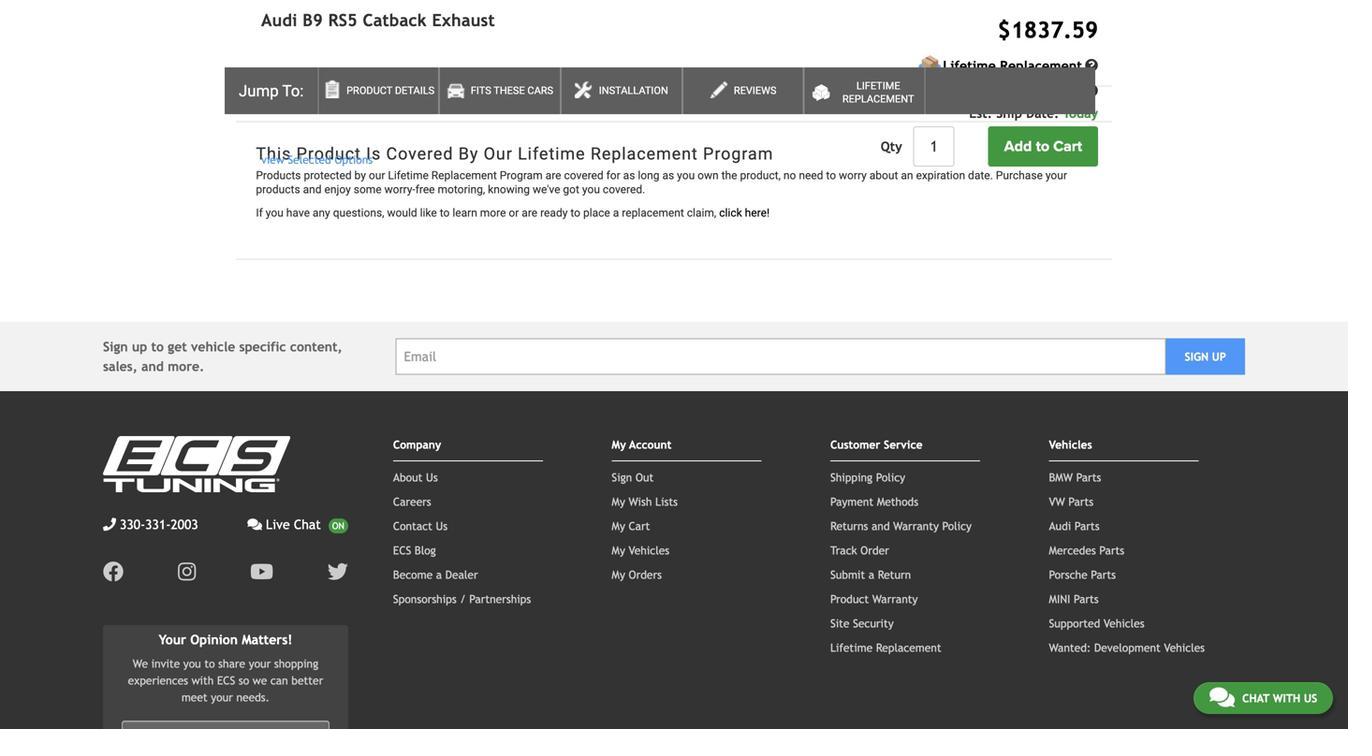 Task type: describe. For each thing, give the bounding box(es) containing it.
ecs tuning image
[[103, 436, 290, 492]]

customer service
[[830, 438, 923, 451]]

can
[[270, 674, 288, 687]]

our
[[369, 169, 385, 182]]

you inside we invite you to share your shopping experiences with ecs so we can better meet your needs.
[[183, 657, 201, 670]]

details
[[395, 84, 435, 96]]

more.
[[168, 359, 204, 374]]

site security link
[[830, 617, 894, 630]]

got
[[563, 183, 579, 196]]

replacement up qty
[[843, 93, 914, 105]]

replacement down security
[[876, 641, 941, 654]]

security
[[853, 617, 894, 630]]

claim,
[[687, 206, 716, 220]]

click
[[719, 206, 742, 220]]

up for sign up
[[1212, 350, 1226, 363]]

facebook logo image
[[103, 562, 124, 582]]

my for my cart
[[612, 520, 625, 533]]

bmw parts link
[[1049, 471, 1101, 484]]

Email email field
[[396, 338, 1166, 375]]

partnerships
[[469, 593, 531, 606]]

porsche
[[1049, 568, 1088, 581]]

to inside button
[[1036, 138, 1050, 155]]

add to cart button
[[988, 126, 1098, 167]]

0 vertical spatial lifetime replacement
[[943, 58, 1082, 73]]

shipping policy
[[830, 471, 905, 484]]

cart inside button
[[1053, 138, 1082, 155]]

rs5
[[328, 10, 358, 30]]

vehicles up 'wanted: development vehicles'
[[1104, 617, 1145, 630]]

330-
[[120, 517, 145, 532]]

opinion
[[190, 632, 238, 647]]

contact us
[[393, 520, 448, 533]]

like
[[420, 206, 437, 220]]

2003
[[171, 517, 198, 532]]

replacement up motoring,
[[431, 169, 497, 182]]

my wish lists link
[[612, 495, 678, 508]]

1 horizontal spatial policy
[[942, 520, 972, 533]]

parts for bmw parts
[[1076, 471, 1101, 484]]

my cart link
[[612, 520, 650, 533]]

any
[[313, 206, 330, 220]]

we
[[253, 674, 267, 687]]

a for customer service
[[869, 568, 874, 581]]

audi parts
[[1049, 520, 1100, 533]]

return
[[878, 568, 911, 581]]

track order link
[[830, 544, 889, 557]]

1 question circle image from the top
[[1085, 59, 1098, 72]]

today
[[1063, 106, 1098, 121]]

mercedes parts
[[1049, 544, 1125, 557]]

sign for sign up
[[1185, 350, 1209, 363]]

site
[[830, 617, 850, 630]]

/
[[460, 593, 466, 606]]

lifetime up qty
[[856, 80, 900, 92]]

we invite you to share your shopping experiences with ecs so we can better meet your needs.
[[128, 657, 323, 704]]

contact
[[393, 520, 432, 533]]

by
[[459, 144, 479, 164]]

is
[[366, 144, 381, 164]]

vehicle
[[191, 339, 235, 354]]

1 horizontal spatial your
[[249, 657, 271, 670]]

1 vertical spatial warranty
[[872, 593, 918, 606]]

live chat
[[266, 517, 321, 532]]

chat with us link
[[1194, 683, 1333, 714]]

porsche parts link
[[1049, 568, 1116, 581]]

returns
[[830, 520, 868, 533]]

fits these cars link
[[439, 67, 561, 114]]

own
[[698, 169, 719, 182]]

so
[[239, 674, 249, 687]]

reviews
[[734, 84, 776, 96]]

sponsorships / partnerships link
[[393, 593, 531, 606]]

have
[[286, 206, 310, 220]]

2 vertical spatial lifetime replacement
[[830, 641, 941, 654]]

supported vehicles link
[[1049, 617, 1145, 630]]

sign for sign out
[[612, 471, 632, 484]]

bmw parts
[[1049, 471, 1101, 484]]

worry
[[839, 169, 867, 182]]

click here! link
[[719, 206, 770, 220]]

0 vertical spatial program
[[703, 144, 774, 164]]

content,
[[290, 339, 342, 354]]

share
[[218, 657, 245, 670]]

my for my orders
[[612, 568, 625, 581]]

product for product details
[[347, 84, 392, 96]]

would
[[387, 206, 417, 220]]

vehicles up bmw parts
[[1049, 438, 1092, 451]]

product warranty
[[830, 593, 918, 606]]

customer
[[830, 438, 880, 451]]

a for company
[[436, 568, 442, 581]]

twitter logo image
[[328, 562, 348, 582]]

1 horizontal spatial chat
[[1242, 692, 1270, 705]]

payment methods link
[[830, 495, 919, 508]]

330-331-2003 link
[[103, 515, 198, 535]]

bmw
[[1049, 471, 1073, 484]]

2 vertical spatial and
[[872, 520, 890, 533]]

sponsorships
[[393, 593, 457, 606]]

mercedes parts link
[[1049, 544, 1125, 557]]

sign up to get vehicle specific content, sales, and more.
[[103, 339, 342, 374]]

my for my vehicles
[[612, 544, 625, 557]]

my vehicles
[[612, 544, 670, 557]]

your inside this product is covered by our lifetime replacement program products protected by our lifetime replacement program are covered for as long as you own the product, no need to worry about an expiration date. purchase your products and enjoy some worry-free motoring, knowing we've got you covered.
[[1046, 169, 1067, 182]]

instagram logo image
[[178, 562, 196, 582]]

long
[[638, 169, 660, 182]]

need
[[799, 169, 823, 182]]

1837.59
[[1011, 17, 1098, 43]]

my for my account
[[612, 438, 626, 451]]

0 vertical spatial lifetime replacement link
[[804, 67, 925, 114]]

audi for audi parts
[[1049, 520, 1071, 533]]

live
[[266, 517, 290, 532]]

us for contact us
[[436, 520, 448, 533]]

contact us link
[[393, 520, 448, 533]]

this
[[256, 144, 291, 164]]

wanted:
[[1049, 641, 1091, 654]]

selected options
[[288, 153, 373, 166]]

my orders link
[[612, 568, 662, 581]]

place
[[583, 206, 610, 220]]

0 horizontal spatial chat
[[294, 517, 321, 532]]

vw
[[1049, 495, 1065, 508]]

comments image
[[247, 518, 262, 531]]

shopping
[[274, 657, 318, 670]]

or
[[509, 206, 519, 220]]

sign out link
[[612, 471, 654, 484]]

you left own
[[677, 169, 695, 182]]

worry-
[[384, 183, 415, 196]]

expiration
[[916, 169, 965, 182]]

reviews link
[[682, 67, 804, 114]]

replacement down 1837.59
[[1000, 58, 1082, 73]]

1 vertical spatial program
[[500, 169, 543, 182]]

become
[[393, 568, 433, 581]]

product for product warranty
[[830, 593, 869, 606]]



Task type: vqa. For each thing, say whether or not it's contained in the screenshot.
the bottom the Chat
yes



Task type: locate. For each thing, give the bounding box(es) containing it.
0 horizontal spatial as
[[623, 169, 635, 182]]

up inside sign up to get vehicle specific content, sales, and more.
[[132, 339, 147, 354]]

2 vertical spatial product
[[830, 593, 869, 606]]

and inside sign up to get vehicle specific content, sales, and more.
[[141, 359, 164, 374]]

audi left b9
[[261, 10, 297, 30]]

0 horizontal spatial with
[[192, 674, 214, 687]]

2 horizontal spatial your
[[1046, 169, 1067, 182]]

you right invite
[[183, 657, 201, 670]]

replacement up the long
[[591, 144, 698, 164]]

cart down wish
[[629, 520, 650, 533]]

a right the place on the left top of page
[[613, 206, 619, 220]]

5 my from the top
[[612, 568, 625, 581]]

enjoy
[[324, 183, 351, 196]]

to left get
[[151, 339, 164, 354]]

live chat link
[[247, 515, 348, 535]]

question circle image
[[1085, 59, 1098, 72], [1085, 84, 1098, 97]]

service
[[884, 438, 923, 451]]

chat right live
[[294, 517, 321, 532]]

lifetime right this product is lifetime replacement eligible image
[[943, 58, 996, 73]]

your down 'add to cart'
[[1046, 169, 1067, 182]]

with up meet
[[192, 674, 214, 687]]

parts down mercedes parts link
[[1091, 568, 1116, 581]]

ecs blog
[[393, 544, 436, 557]]

warranty
[[893, 520, 939, 533], [872, 593, 918, 606]]

1 horizontal spatial audi
[[1049, 520, 1071, 533]]

1 vertical spatial question circle image
[[1085, 84, 1098, 97]]

0 vertical spatial us
[[426, 471, 438, 484]]

specific
[[239, 339, 286, 354]]

parts for mini parts
[[1074, 593, 1099, 606]]

products
[[256, 169, 301, 182]]

1 vertical spatial ecs
[[217, 674, 235, 687]]

out
[[636, 471, 654, 484]]

more
[[480, 206, 506, 220]]

us right about
[[426, 471, 438, 484]]

to right like
[[440, 206, 450, 220]]

better
[[291, 674, 323, 687]]

sign inside sign up to get vehicle specific content, sales, and more.
[[103, 339, 128, 354]]

add
[[1004, 138, 1032, 155]]

0 vertical spatial with
[[192, 674, 214, 687]]

up for sign up to get vehicle specific content, sales, and more.
[[132, 339, 147, 354]]

program up 'the'
[[703, 144, 774, 164]]

1 horizontal spatial sign
[[612, 471, 632, 484]]

to inside sign up to get vehicle specific content, sales, and more.
[[151, 339, 164, 354]]

are right or
[[522, 206, 538, 220]]

1 horizontal spatial as
[[662, 169, 674, 182]]

ecs inside we invite you to share your shopping experiences with ecs so we can better meet your needs.
[[217, 674, 235, 687]]

1 vertical spatial chat
[[1242, 692, 1270, 705]]

2 question circle image from the top
[[1085, 84, 1098, 97]]

with inside we invite you to share your shopping experiences with ecs so we can better meet your needs.
[[192, 674, 214, 687]]

0 horizontal spatial program
[[500, 169, 543, 182]]

None text field
[[913, 126, 955, 167]]

become a dealer
[[393, 568, 478, 581]]

your opinion matters!
[[159, 632, 292, 647]]

parts down porsche parts link
[[1074, 593, 1099, 606]]

options
[[335, 153, 373, 166]]

submit a return
[[830, 568, 911, 581]]

parts for porsche parts
[[1091, 568, 1116, 581]]

0 vertical spatial cart
[[1053, 138, 1082, 155]]

0 vertical spatial ecs
[[393, 544, 411, 557]]

my down my cart link
[[612, 544, 625, 557]]

1 vertical spatial cart
[[629, 520, 650, 533]]

1 vertical spatial us
[[436, 520, 448, 533]]

parts up mercedes parts
[[1075, 520, 1100, 533]]

my for my wish lists
[[612, 495, 625, 508]]

youtube logo image
[[250, 562, 273, 582]]

ship
[[996, 106, 1022, 121]]

ecs blog link
[[393, 544, 436, 557]]

0 horizontal spatial your
[[211, 691, 233, 704]]

parts right bmw
[[1076, 471, 1101, 484]]

lifetime replacement up ship
[[943, 58, 1082, 73]]

0 vertical spatial and
[[303, 183, 322, 196]]

ecs left blog
[[393, 544, 411, 557]]

0 vertical spatial are
[[546, 169, 561, 182]]

submit
[[830, 568, 865, 581]]

returns and warranty policy link
[[830, 520, 972, 533]]

add to cart
[[1004, 138, 1082, 155]]

sign inside button
[[1185, 350, 1209, 363]]

1 vertical spatial lifetime replacement
[[843, 80, 914, 105]]

parts
[[1076, 471, 1101, 484], [1069, 495, 1094, 508], [1075, 520, 1100, 533], [1099, 544, 1125, 557], [1091, 568, 1116, 581], [1074, 593, 1099, 606]]

us for about us
[[426, 471, 438, 484]]

2 my from the top
[[612, 495, 625, 508]]

2 horizontal spatial sign
[[1185, 350, 1209, 363]]

the
[[721, 169, 737, 182]]

1 horizontal spatial with
[[1273, 692, 1301, 705]]

1 horizontal spatial and
[[303, 183, 322, 196]]

installation
[[599, 84, 668, 96]]

0 vertical spatial product
[[347, 84, 392, 96]]

lifetime down site security link
[[830, 641, 873, 654]]

my left account
[[612, 438, 626, 451]]

audi b9 rs5 catback exhaust
[[261, 10, 495, 30]]

1 horizontal spatial up
[[1212, 350, 1226, 363]]

chat
[[294, 517, 321, 532], [1242, 692, 1270, 705]]

2 vertical spatial your
[[211, 691, 233, 704]]

are inside this product is covered by our lifetime replacement program products protected by our lifetime replacement program are covered for as long as you own the product, no need to worry about an expiration date. purchase your products and enjoy some worry-free motoring, knowing we've got you covered.
[[546, 169, 561, 182]]

methods
[[877, 495, 919, 508]]

0 horizontal spatial audi
[[261, 10, 297, 30]]

order
[[861, 544, 889, 557]]

experiences
[[128, 674, 188, 687]]

are up the we've
[[546, 169, 561, 182]]

comments image
[[1209, 686, 1235, 709]]

audi down vw
[[1049, 520, 1071, 533]]

track
[[830, 544, 857, 557]]

my
[[612, 438, 626, 451], [612, 495, 625, 508], [612, 520, 625, 533], [612, 544, 625, 557], [612, 568, 625, 581]]

1 vertical spatial lifetime replacement link
[[830, 641, 941, 654]]

parts up porsche parts
[[1099, 544, 1125, 557]]

1 horizontal spatial cart
[[1053, 138, 1082, 155]]

your up we
[[249, 657, 271, 670]]

audi for audi b9 rs5 catback exhaust
[[261, 10, 297, 30]]

to right add
[[1036, 138, 1050, 155]]

mini
[[1049, 593, 1070, 606]]

here!
[[745, 206, 770, 220]]

vw parts link
[[1049, 495, 1094, 508]]

payment methods
[[830, 495, 919, 508]]

ecs
[[393, 544, 411, 557], [217, 674, 235, 687]]

3 my from the top
[[612, 520, 625, 533]]

a left dealer
[[436, 568, 442, 581]]

product
[[347, 84, 392, 96], [296, 144, 361, 164], [830, 593, 869, 606]]

0 vertical spatial question circle image
[[1085, 59, 1098, 72]]

track order
[[830, 544, 889, 557]]

lifetime replacement down security
[[830, 641, 941, 654]]

vehicles up orders
[[629, 544, 670, 557]]

0 horizontal spatial ecs
[[217, 674, 235, 687]]

your
[[1046, 169, 1067, 182], [249, 657, 271, 670], [211, 691, 233, 704]]

your right meet
[[211, 691, 233, 704]]

parts for mercedes parts
[[1099, 544, 1125, 557]]

1 vertical spatial policy
[[942, 520, 972, 533]]

1 vertical spatial your
[[249, 657, 271, 670]]

sales,
[[103, 359, 137, 374]]

product left details
[[347, 84, 392, 96]]

purchase
[[996, 169, 1043, 182]]

cars
[[527, 84, 553, 96]]

cart down today
[[1053, 138, 1082, 155]]

my wish lists
[[612, 495, 678, 508]]

1 vertical spatial product
[[296, 144, 361, 164]]

about us link
[[393, 471, 438, 484]]

2 horizontal spatial a
[[869, 568, 874, 581]]

products
[[256, 183, 300, 196]]

0 horizontal spatial up
[[132, 339, 147, 354]]

0 horizontal spatial policy
[[876, 471, 905, 484]]

program up knowing
[[500, 169, 543, 182]]

1 horizontal spatial are
[[546, 169, 561, 182]]

ecs left so on the left
[[217, 674, 235, 687]]

2 as from the left
[[662, 169, 674, 182]]

sign up button
[[1166, 338, 1245, 375]]

est.
[[969, 106, 992, 121]]

lifetime replacement link up qty
[[804, 67, 925, 114]]

0 horizontal spatial cart
[[629, 520, 650, 533]]

us right contact
[[436, 520, 448, 533]]

phone image
[[103, 518, 116, 531]]

up inside button
[[1212, 350, 1226, 363]]

lifetime replacement link down security
[[830, 641, 941, 654]]

wish
[[629, 495, 652, 508]]

development
[[1094, 641, 1161, 654]]

to right need
[[826, 169, 836, 182]]

1 my from the top
[[612, 438, 626, 451]]

about us
[[393, 471, 438, 484]]

my left orders
[[612, 568, 625, 581]]

0 horizontal spatial sign
[[103, 339, 128, 354]]

vehicles
[[1049, 438, 1092, 451], [629, 544, 670, 557], [1104, 617, 1145, 630], [1164, 641, 1205, 654]]

returns and warranty policy
[[830, 520, 972, 533]]

my up my vehicles
[[612, 520, 625, 533]]

1 horizontal spatial a
[[613, 206, 619, 220]]

are
[[546, 169, 561, 182], [522, 206, 538, 220]]

fits these cars
[[471, 84, 553, 96]]

parts for audi parts
[[1075, 520, 1100, 533]]

parts right vw
[[1069, 495, 1094, 508]]

0 vertical spatial warranty
[[893, 520, 939, 533]]

to left share
[[204, 657, 215, 670]]

careers
[[393, 495, 431, 508]]

and right the "sales,"
[[141, 359, 164, 374]]

mini parts
[[1049, 593, 1099, 606]]

with right comments icon
[[1273, 692, 1301, 705]]

lifetime up worry-
[[388, 169, 429, 182]]

lifetime replacement
[[943, 58, 1082, 73], [843, 80, 914, 105], [830, 641, 941, 654]]

as up covered.
[[623, 169, 635, 182]]

submit a return link
[[830, 568, 911, 581]]

0 vertical spatial chat
[[294, 517, 321, 532]]

sign for sign up to get vehicle specific content, sales, and more.
[[103, 339, 128, 354]]

lifetime up the we've
[[518, 144, 586, 164]]

2 horizontal spatial and
[[872, 520, 890, 533]]

a left return on the bottom right of page
[[869, 568, 874, 581]]

you down covered
[[582, 183, 600, 196]]

vehicles right development
[[1164, 641, 1205, 654]]

1 as from the left
[[623, 169, 635, 182]]

0 vertical spatial your
[[1046, 169, 1067, 182]]

0 vertical spatial audi
[[261, 10, 297, 30]]

qty
[[881, 139, 902, 154]]

to inside this product is covered by our lifetime replacement program products protected by our lifetime replacement program are covered for as long as you own the product, no need to worry about an expiration date. purchase your products and enjoy some worry-free motoring, knowing we've got you covered.
[[826, 169, 836, 182]]

1 vertical spatial and
[[141, 359, 164, 374]]

and inside this product is covered by our lifetime replacement program products protected by our lifetime replacement program are covered for as long as you own the product, no need to worry about an expiration date. purchase your products and enjoy some worry-free motoring, knowing we've got you covered.
[[303, 183, 322, 196]]

knowing
[[488, 183, 530, 196]]

audi parts link
[[1049, 520, 1100, 533]]

0 horizontal spatial are
[[522, 206, 538, 220]]

my left wish
[[612, 495, 625, 508]]

wanted: development vehicles link
[[1049, 641, 1205, 654]]

parts for vw parts
[[1069, 495, 1094, 508]]

fits
[[471, 84, 491, 96]]

1 horizontal spatial program
[[703, 144, 774, 164]]

as right the long
[[662, 169, 674, 182]]

0 horizontal spatial and
[[141, 359, 164, 374]]

to left the place on the left top of page
[[570, 206, 580, 220]]

lifetime replacement up qty
[[843, 80, 914, 105]]

4 my from the top
[[612, 544, 625, 557]]

1 vertical spatial are
[[522, 206, 538, 220]]

to inside we invite you to share your shopping experiences with ecs so we can better meet your needs.
[[204, 657, 215, 670]]

lifetime replacement link
[[804, 67, 925, 114], [830, 641, 941, 654]]

you right if at the left top of page
[[266, 206, 284, 220]]

covered.
[[603, 183, 645, 196]]

this product is lifetime replacement eligible image
[[918, 54, 942, 78]]

an
[[901, 169, 913, 182]]

by
[[354, 169, 366, 182]]

and up order
[[872, 520, 890, 533]]

mini parts link
[[1049, 593, 1099, 606]]

1 vertical spatial audi
[[1049, 520, 1071, 533]]

about
[[870, 169, 898, 182]]

ready
[[540, 206, 568, 220]]

0 horizontal spatial a
[[436, 568, 442, 581]]

1 horizontal spatial ecs
[[393, 544, 411, 557]]

warranty down return on the bottom right of page
[[872, 593, 918, 606]]

product down "submit"
[[830, 593, 869, 606]]

wanted: development vehicles
[[1049, 641, 1205, 654]]

warranty down "methods" on the right bottom of the page
[[893, 520, 939, 533]]

supported
[[1049, 617, 1100, 630]]

and down protected
[[303, 183, 322, 196]]

2 vertical spatial us
[[1304, 692, 1317, 705]]

product inside this product is covered by our lifetime replacement program products protected by our lifetime replacement program are covered for as long as you own the product, no need to worry about an expiration date. purchase your products and enjoy some worry-free motoring, knowing we've got you covered.
[[296, 144, 361, 164]]

product up protected
[[296, 144, 361, 164]]

chat right comments icon
[[1242, 692, 1270, 705]]

us right comments icon
[[1304, 692, 1317, 705]]

dealer
[[445, 568, 478, 581]]

0 vertical spatial policy
[[876, 471, 905, 484]]

learn
[[453, 206, 477, 220]]

1 vertical spatial with
[[1273, 692, 1301, 705]]

selected
[[288, 153, 331, 166]]

date.
[[968, 169, 993, 182]]

chat with us
[[1242, 692, 1317, 705]]

sponsorships / partnerships
[[393, 593, 531, 606]]

cart
[[1053, 138, 1082, 155], [629, 520, 650, 533]]



